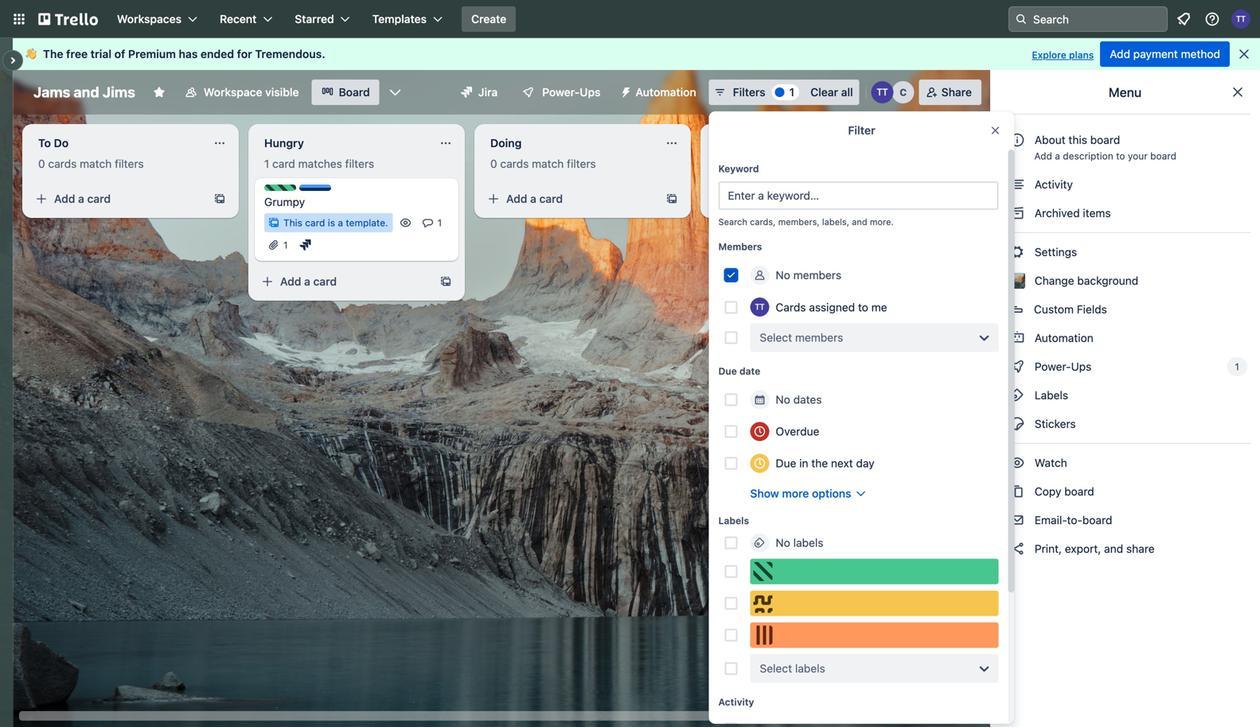 Task type: locate. For each thing, give the bounding box(es) containing it.
terry turtle (terryturtle) image left c
[[872, 81, 894, 104]]

sm image inside the activity link
[[1010, 177, 1026, 193]]

members up cards assigned to me
[[794, 269, 842, 282]]

cards down doing
[[501, 157, 529, 170]]

to inside about this board add a description to your board
[[1117, 151, 1126, 162]]

clear all button
[[805, 80, 860, 105]]

select for select members
[[760, 331, 793, 344]]

0 vertical spatial labels
[[1032, 389, 1069, 402]]

0 vertical spatial activity
[[1032, 178, 1073, 191]]

doing
[[491, 137, 522, 150]]

power-ups down custom fields
[[1032, 360, 1095, 374]]

add down about
[[1035, 151, 1053, 162]]

1 horizontal spatial match
[[532, 157, 564, 170]]

None text field
[[707, 131, 882, 156]]

sm image inside archived items link
[[1010, 205, 1026, 221]]

select
[[760, 331, 793, 344], [760, 663, 793, 676]]

recent button
[[210, 6, 282, 32]]

primary element
[[0, 0, 1261, 38]]

1 vertical spatial ups
[[1072, 360, 1092, 374]]

1 vertical spatial automation
[[1032, 332, 1094, 345]]

3 0 cards match filters from the left
[[717, 157, 822, 170]]

1 vertical spatial power-ups
[[1032, 360, 1095, 374]]

the
[[812, 457, 828, 470]]

power- up stickers
[[1035, 360, 1072, 374]]

0 down doing
[[491, 157, 497, 170]]

tremendous
[[255, 47, 322, 61]]

filters down to do text field
[[115, 157, 144, 170]]

1 vertical spatial to
[[858, 301, 869, 314]]

2 horizontal spatial match
[[758, 157, 790, 170]]

add left payment
[[1110, 47, 1131, 61]]

0 horizontal spatial 0
[[38, 157, 45, 170]]

print, export, and share link
[[1000, 537, 1251, 562]]

1 horizontal spatial power-
[[1035, 360, 1072, 374]]

sm image for email-to-board
[[1010, 513, 1026, 529]]

labels down color: orange, title: none element
[[796, 663, 826, 676]]

0 horizontal spatial terry turtle (terryturtle) image
[[872, 81, 894, 104]]

cards
[[48, 157, 77, 170], [501, 157, 529, 170], [727, 157, 755, 170]]

board up print, export, and share
[[1083, 514, 1113, 527]]

stickers link
[[1000, 412, 1251, 437]]

2 horizontal spatial 0 cards match filters
[[717, 157, 822, 170]]

and left share
[[1105, 543, 1124, 556]]

1 0 from the left
[[38, 157, 45, 170]]

method
[[1181, 47, 1221, 61]]

settings
[[1032, 246, 1078, 259]]

for
[[237, 47, 252, 61]]

card left is
[[305, 217, 325, 229]]

color: green, title: none image
[[264, 185, 296, 191]]

0 horizontal spatial labels
[[719, 516, 750, 527]]

sm image
[[298, 237, 313, 253], [1010, 388, 1026, 404], [1010, 542, 1026, 557]]

terry turtle (terryturtle) image
[[1232, 10, 1251, 29], [872, 81, 894, 104]]

add a card down do
[[54, 192, 111, 205]]

sm image inside "print, export, and share" link
[[1010, 542, 1026, 557]]

create from template… image
[[213, 193, 226, 205], [666, 193, 679, 205], [440, 276, 452, 288]]

1 horizontal spatial cards
[[501, 157, 529, 170]]

2 match from the left
[[532, 157, 564, 170]]

cards down do
[[48, 157, 77, 170]]

0 cards match filters down doing text field on the top of the page
[[491, 157, 596, 170]]

match down doing text field on the top of the page
[[532, 157, 564, 170]]

cards up search
[[727, 157, 755, 170]]

activity
[[1032, 178, 1073, 191], [719, 697, 755, 708]]

a down about
[[1055, 151, 1061, 162]]

no labels
[[776, 537, 824, 550]]

card down doing text field on the top of the page
[[540, 192, 563, 205]]

filters for hungry
[[345, 157, 374, 170]]

no
[[776, 269, 791, 282], [776, 393, 791, 407], [776, 537, 791, 550]]

no for no dates
[[776, 393, 791, 407]]

star or unstar board image
[[153, 86, 166, 99]]

power- up doing text field on the top of the page
[[543, 86, 580, 99]]

0 horizontal spatial power-ups
[[543, 86, 601, 99]]

0 cards match filters
[[38, 157, 144, 170], [491, 157, 596, 170], [717, 157, 822, 170]]

jims
[[103, 84, 135, 101]]

due for due in the next day
[[776, 457, 797, 470]]

assigned
[[809, 301, 855, 314]]

sm image for automation
[[1010, 331, 1026, 346]]

3 no from the top
[[776, 537, 791, 550]]

grumpy
[[264, 196, 305, 209]]

select members
[[760, 331, 844, 344]]

3 cards from the left
[[727, 157, 755, 170]]

dates
[[794, 393, 822, 407]]

1 vertical spatial due
[[776, 457, 797, 470]]

board up description
[[1091, 133, 1121, 147]]

1 vertical spatial terry turtle (terryturtle) image
[[872, 81, 894, 104]]

search image
[[1015, 13, 1028, 25]]

labels for select labels
[[796, 663, 826, 676]]

menu
[[1109, 85, 1142, 100]]

due
[[719, 366, 737, 377], [776, 457, 797, 470]]

1 0 cards match filters from the left
[[38, 157, 144, 170]]

options
[[812, 487, 852, 501]]

2 vertical spatial sm image
[[1010, 542, 1026, 557]]

and left jims on the top of the page
[[74, 84, 99, 101]]

automation inside button
[[636, 86, 697, 99]]

board up to-
[[1065, 485, 1095, 499]]

1 horizontal spatial activity
[[1032, 178, 1073, 191]]

0 horizontal spatial create from template… image
[[213, 193, 226, 205]]

to-
[[1068, 514, 1083, 527]]

and
[[74, 84, 99, 101], [852, 217, 868, 227], [1105, 543, 1124, 556]]

terry turtle (terryturtle) image right open information menu icon
[[1232, 10, 1251, 29]]

2 cards from the left
[[501, 157, 529, 170]]

filters down the hungry text box
[[345, 157, 374, 170]]

ups down automation link
[[1072, 360, 1092, 374]]

a inside about this board add a description to your board
[[1055, 151, 1061, 162]]

workspace
[[204, 86, 262, 99]]

0 vertical spatial due
[[719, 366, 737, 377]]

sm image inside automation link
[[1010, 331, 1026, 346]]

0 horizontal spatial cards
[[48, 157, 77, 170]]

add a card button down doing text field on the top of the page
[[481, 186, 659, 212]]

2 vertical spatial and
[[1105, 543, 1124, 556]]

labels link
[[1000, 383, 1251, 409]]

0 vertical spatial to
[[1117, 151, 1126, 162]]

Board name text field
[[25, 80, 143, 105]]

3 filters from the left
[[567, 157, 596, 170]]

1 vertical spatial no
[[776, 393, 791, 407]]

0 horizontal spatial ups
[[580, 86, 601, 99]]

email-to-board link
[[1000, 508, 1251, 534]]

card down the 'hungry'
[[272, 157, 295, 170]]

filters down doing text field on the top of the page
[[567, 157, 596, 170]]

0 down to
[[38, 157, 45, 170]]

sm image inside watch link
[[1010, 456, 1026, 471]]

1 select from the top
[[760, 331, 793, 344]]

1
[[790, 86, 795, 99], [264, 157, 269, 170], [438, 217, 442, 229], [284, 240, 288, 251], [1236, 362, 1240, 373]]

is
[[328, 217, 335, 229]]

Doing text field
[[481, 131, 656, 156]]

a down this card is a template.
[[304, 275, 311, 288]]

0
[[38, 157, 45, 170], [491, 157, 497, 170], [717, 157, 724, 170]]

show
[[751, 487, 780, 501]]

to do
[[38, 137, 69, 150]]

templates
[[372, 12, 427, 25]]

banner
[[13, 38, 1261, 70]]

1 horizontal spatial 0
[[491, 157, 497, 170]]

2 select from the top
[[760, 663, 793, 676]]

automation
[[636, 86, 697, 99], [1032, 332, 1094, 345]]

sm image for power-ups
[[1010, 359, 1026, 375]]

sm image for copy board
[[1010, 484, 1026, 500]]

sm image for watch
[[1010, 456, 1026, 471]]

3 0 from the left
[[717, 157, 724, 170]]

workspaces
[[117, 12, 182, 25]]

0 cards match filters down to do text field
[[38, 157, 144, 170]]

add payment method
[[1110, 47, 1221, 61]]

1 cards from the left
[[48, 157, 77, 170]]

banner containing 👋
[[13, 38, 1261, 70]]

2 horizontal spatial create from template… image
[[666, 193, 679, 205]]

visible
[[265, 86, 299, 99]]

to
[[1117, 151, 1126, 162], [858, 301, 869, 314]]

due left "in"
[[776, 457, 797, 470]]

1 horizontal spatial create from template… image
[[440, 276, 452, 288]]

1 horizontal spatial to
[[1117, 151, 1126, 162]]

1 vertical spatial labels
[[796, 663, 826, 676]]

in
[[800, 457, 809, 470]]

0 vertical spatial power-ups
[[543, 86, 601, 99]]

a up the cards,
[[757, 192, 763, 205]]

0 vertical spatial members
[[794, 269, 842, 282]]

0 vertical spatial and
[[74, 84, 99, 101]]

add left close popover image
[[956, 135, 977, 148]]

add
[[1110, 47, 1131, 61], [956, 135, 977, 148], [1035, 151, 1053, 162], [54, 192, 75, 205], [507, 192, 528, 205], [733, 192, 754, 205], [280, 275, 301, 288]]

2 0 cards match filters from the left
[[491, 157, 596, 170]]

card down is
[[313, 275, 337, 288]]

due left date
[[719, 366, 737, 377]]

add payment method button
[[1101, 41, 1230, 67]]

filters up search cards, members, labels, and more. at the right top of page
[[793, 157, 822, 170]]

color: green, title: none element
[[751, 559, 999, 585]]

explore
[[1032, 49, 1067, 61]]

background
[[1078, 274, 1139, 288]]

a right is
[[338, 217, 343, 229]]

close popover image
[[990, 124, 1002, 137]]

sm image inside 'settings' link
[[1010, 244, 1026, 260]]

watch link
[[1000, 451, 1251, 476]]

0 cards match filters up the cards,
[[717, 157, 822, 170]]

1 horizontal spatial 0 cards match filters
[[491, 157, 596, 170]]

2 vertical spatial no
[[776, 537, 791, 550]]

1 no from the top
[[776, 269, 791, 282]]

search
[[719, 217, 748, 227]]

add another list button
[[927, 124, 1144, 159]]

4 filters from the left
[[793, 157, 822, 170]]

add a card button down to do text field
[[29, 186, 207, 212]]

sm image for stickers
[[1010, 417, 1026, 432]]

no down more
[[776, 537, 791, 550]]

match for doing
[[532, 157, 564, 170]]

match down to do text field
[[80, 157, 112, 170]]

next
[[831, 457, 853, 470]]

fields
[[1077, 303, 1108, 316]]

2 no from the top
[[776, 393, 791, 407]]

0 notifications image
[[1175, 10, 1194, 29]]

0 vertical spatial labels
[[794, 537, 824, 550]]

0 vertical spatial select
[[760, 331, 793, 344]]

0 horizontal spatial 0 cards match filters
[[38, 157, 144, 170]]

0 horizontal spatial match
[[80, 157, 112, 170]]

jira
[[479, 86, 498, 99]]

sm image inside email-to-board link
[[1010, 513, 1026, 529]]

and left more.
[[852, 217, 868, 227]]

list
[[1023, 135, 1039, 148]]

1 card matches filters
[[264, 157, 374, 170]]

add up search
[[733, 192, 754, 205]]

1 vertical spatial members
[[796, 331, 844, 344]]

filters for doing
[[567, 157, 596, 170]]

sm image for archived items
[[1010, 205, 1026, 221]]

color: yellow, title: none element
[[751, 591, 999, 617]]

card down to do text field
[[87, 192, 111, 205]]

automation button
[[614, 80, 706, 105]]

sm image
[[614, 80, 636, 102], [1010, 177, 1026, 193], [1010, 205, 1026, 221], [1010, 244, 1026, 260], [1010, 331, 1026, 346], [1010, 359, 1026, 375], [1010, 417, 1026, 432], [1010, 456, 1026, 471], [1010, 484, 1026, 500], [1010, 513, 1026, 529]]

match up the cards,
[[758, 157, 790, 170]]

share button
[[920, 80, 982, 105]]

to left your
[[1117, 151, 1126, 162]]

1 horizontal spatial labels
[[1032, 389, 1069, 402]]

0 horizontal spatial activity
[[719, 697, 755, 708]]

0 vertical spatial no
[[776, 269, 791, 282]]

due for due date
[[719, 366, 737, 377]]

1 match from the left
[[80, 157, 112, 170]]

customize views image
[[388, 84, 404, 100]]

clear
[[811, 86, 839, 99]]

power-
[[543, 86, 580, 99], [1035, 360, 1072, 374]]

ups inside button
[[580, 86, 601, 99]]

no for no members
[[776, 269, 791, 282]]

0 vertical spatial power-
[[543, 86, 580, 99]]

1 horizontal spatial and
[[852, 217, 868, 227]]

0 horizontal spatial power-
[[543, 86, 580, 99]]

color: blue, title: none image
[[299, 185, 331, 191]]

no left the dates
[[776, 393, 791, 407]]

0 horizontal spatial and
[[74, 84, 99, 101]]

2 filters from the left
[[345, 157, 374, 170]]

chestercheeetah (chestercheeetah) image
[[893, 81, 915, 104]]

items
[[1083, 207, 1111, 220]]

0 vertical spatial terry turtle (terryturtle) image
[[1232, 10, 1251, 29]]

a down to do text field
[[78, 192, 84, 205]]

power-ups up doing text field on the top of the page
[[543, 86, 601, 99]]

1 horizontal spatial power-ups
[[1032, 360, 1095, 374]]

sm image inside labels link
[[1010, 388, 1026, 404]]

1 horizontal spatial due
[[776, 457, 797, 470]]

0 horizontal spatial automation
[[636, 86, 697, 99]]

cards,
[[750, 217, 776, 227]]

0 up search
[[717, 157, 724, 170]]

1 vertical spatial select
[[760, 663, 793, 676]]

1 filters from the left
[[115, 157, 144, 170]]

add down doing
[[507, 192, 528, 205]]

custom fields
[[1035, 303, 1108, 316]]

jams
[[33, 84, 70, 101]]

cards
[[776, 301, 806, 314]]

2 0 from the left
[[491, 157, 497, 170]]

overdue
[[776, 425, 820, 438]]

0 vertical spatial automation
[[636, 86, 697, 99]]

no up 'cards'
[[776, 269, 791, 282]]

match
[[80, 157, 112, 170], [532, 157, 564, 170], [758, 157, 790, 170]]

ups up doing text field on the top of the page
[[580, 86, 601, 99]]

sm image inside 'copy board' link
[[1010, 484, 1026, 500]]

0 vertical spatial ups
[[580, 86, 601, 99]]

to left the me
[[858, 301, 869, 314]]

sm image inside stickers link
[[1010, 417, 1026, 432]]

2 horizontal spatial 0
[[717, 157, 724, 170]]

1 vertical spatial sm image
[[1010, 388, 1026, 404]]

match for to do
[[80, 157, 112, 170]]

2 horizontal spatial cards
[[727, 157, 755, 170]]

labels down show more options button
[[794, 537, 824, 550]]

this card is a template.
[[284, 217, 388, 229]]

add a card up the cards,
[[733, 192, 789, 205]]

0 horizontal spatial due
[[719, 366, 737, 377]]

sm image inside automation button
[[614, 80, 636, 102]]

power- inside power-ups button
[[543, 86, 580, 99]]

power-ups
[[543, 86, 601, 99], [1032, 360, 1095, 374]]

members down cards assigned to me
[[796, 331, 844, 344]]

wave image
[[25, 47, 37, 61]]

add inside about this board add a description to your board
[[1035, 151, 1053, 162]]

.
[[322, 47, 326, 61]]



Task type: describe. For each thing, give the bounding box(es) containing it.
share
[[1127, 543, 1155, 556]]

sm image for settings
[[1010, 244, 1026, 260]]

0 for to do
[[38, 157, 45, 170]]

jira button
[[451, 80, 508, 105]]

select labels
[[760, 663, 826, 676]]

change background link
[[1000, 268, 1251, 294]]

members,
[[779, 217, 820, 227]]

add inside "button"
[[956, 135, 977, 148]]

show more options button
[[751, 486, 868, 502]]

0 horizontal spatial to
[[858, 301, 869, 314]]

show more options
[[751, 487, 852, 501]]

do
[[54, 137, 69, 150]]

templates button
[[363, 6, 452, 32]]

the
[[43, 47, 63, 61]]

To Do text field
[[29, 131, 204, 156]]

cards for to do
[[48, 157, 77, 170]]

share
[[942, 86, 972, 99]]

1 horizontal spatial terry turtle (terryturtle) image
[[1232, 10, 1251, 29]]

sm image for activity
[[1010, 177, 1026, 193]]

add down do
[[54, 192, 75, 205]]

free
[[66, 47, 88, 61]]

1 vertical spatial labels
[[719, 516, 750, 527]]

custom fields button
[[1000, 297, 1251, 323]]

Enter a keyword… text field
[[719, 182, 999, 210]]

members for select members
[[796, 331, 844, 344]]

add a card down this
[[280, 275, 337, 288]]

sm image for labels
[[1010, 388, 1026, 404]]

stickers
[[1032, 418, 1076, 431]]

add a card down doing
[[507, 192, 563, 205]]

0 vertical spatial sm image
[[298, 237, 313, 253]]

a down doing text field on the top of the page
[[530, 192, 537, 205]]

this
[[284, 217, 303, 229]]

board right your
[[1151, 151, 1177, 162]]

👋
[[25, 47, 37, 61]]

no dates
[[776, 393, 822, 407]]

add down this
[[280, 275, 301, 288]]

open information menu image
[[1205, 11, 1221, 27]]

Search field
[[1009, 6, 1168, 32]]

all
[[842, 86, 853, 99]]

copy board link
[[1000, 479, 1251, 505]]

color: orange, title: none element
[[751, 623, 999, 649]]

no members
[[776, 269, 842, 282]]

add inside button
[[1110, 47, 1131, 61]]

due in the next day
[[776, 457, 875, 470]]

create from template… image for 1 card matches filters
[[440, 276, 452, 288]]

archived
[[1035, 207, 1080, 220]]

add a card button down this card is a template.
[[255, 269, 433, 295]]

me
[[872, 301, 888, 314]]

1 vertical spatial activity
[[719, 697, 755, 708]]

copy
[[1035, 485, 1062, 499]]

another
[[980, 135, 1020, 148]]

labels,
[[823, 217, 850, 227]]

power-ups inside power-ups button
[[543, 86, 601, 99]]

Hungry text field
[[255, 131, 430, 156]]

description
[[1063, 151, 1114, 162]]

starred
[[295, 12, 334, 25]]

your
[[1128, 151, 1148, 162]]

3 match from the left
[[758, 157, 790, 170]]

board link
[[312, 80, 380, 105]]

clear all
[[811, 86, 853, 99]]

print,
[[1035, 543, 1062, 556]]

create button
[[462, 6, 516, 32]]

1 vertical spatial and
[[852, 217, 868, 227]]

1 vertical spatial power-
[[1035, 360, 1072, 374]]

automation link
[[1000, 326, 1251, 351]]

create from template… image for 0 cards match filters
[[666, 193, 679, 205]]

card up the cards,
[[766, 192, 789, 205]]

members
[[719, 241, 762, 252]]

export,
[[1065, 543, 1102, 556]]

date
[[740, 366, 761, 377]]

add another list
[[956, 135, 1039, 148]]

change background
[[1032, 274, 1139, 288]]

hungry
[[264, 137, 304, 150]]

workspace visible
[[204, 86, 299, 99]]

search cards, members, labels, and more.
[[719, 217, 894, 227]]

workspace visible button
[[175, 80, 309, 105]]

recent
[[220, 12, 257, 25]]

1 horizontal spatial automation
[[1032, 332, 1094, 345]]

day
[[856, 457, 875, 470]]

cards for doing
[[501, 157, 529, 170]]

copy board
[[1032, 485, 1095, 499]]

archived items
[[1032, 207, 1111, 220]]

settings link
[[1000, 240, 1251, 265]]

👋 the free trial of premium has ended for tremendous .
[[25, 47, 326, 61]]

c button
[[893, 81, 915, 104]]

labels for no labels
[[794, 537, 824, 550]]

add a card button up members,
[[707, 186, 886, 212]]

board
[[339, 86, 370, 99]]

grumpy link
[[264, 194, 449, 210]]

cards assigned to me
[[776, 301, 888, 314]]

jams and jims
[[33, 84, 135, 101]]

due date
[[719, 366, 761, 377]]

jira icon image
[[461, 87, 472, 98]]

and inside 'board name' text box
[[74, 84, 99, 101]]

1 horizontal spatial ups
[[1072, 360, 1092, 374]]

matches
[[298, 157, 342, 170]]

back to home image
[[38, 6, 98, 32]]

2 horizontal spatial and
[[1105, 543, 1124, 556]]

starred button
[[285, 6, 360, 32]]

watch
[[1032, 457, 1071, 470]]

trial
[[91, 47, 112, 61]]

custom
[[1035, 303, 1074, 316]]

no for no labels
[[776, 537, 791, 550]]

0 cards match filters for doing
[[491, 157, 596, 170]]

archived items link
[[1000, 201, 1251, 226]]

0 for doing
[[491, 157, 497, 170]]

c
[[900, 87, 907, 98]]

of
[[114, 47, 125, 61]]

filter
[[848, 124, 876, 137]]

change
[[1035, 274, 1075, 288]]

filters for to do
[[115, 157, 144, 170]]

select for select labels
[[760, 663, 793, 676]]

filters
[[733, 86, 766, 99]]

terry turtle (terryturtle) image
[[751, 298, 770, 317]]

activity link
[[1000, 172, 1251, 198]]

members for no members
[[794, 269, 842, 282]]

0 cards match filters for to do
[[38, 157, 144, 170]]

sm image for print, export, and share
[[1010, 542, 1026, 557]]

this
[[1069, 133, 1088, 147]]



Task type: vqa. For each thing, say whether or not it's contained in the screenshot.
to within the About This Board Add A Description To Your Board
yes



